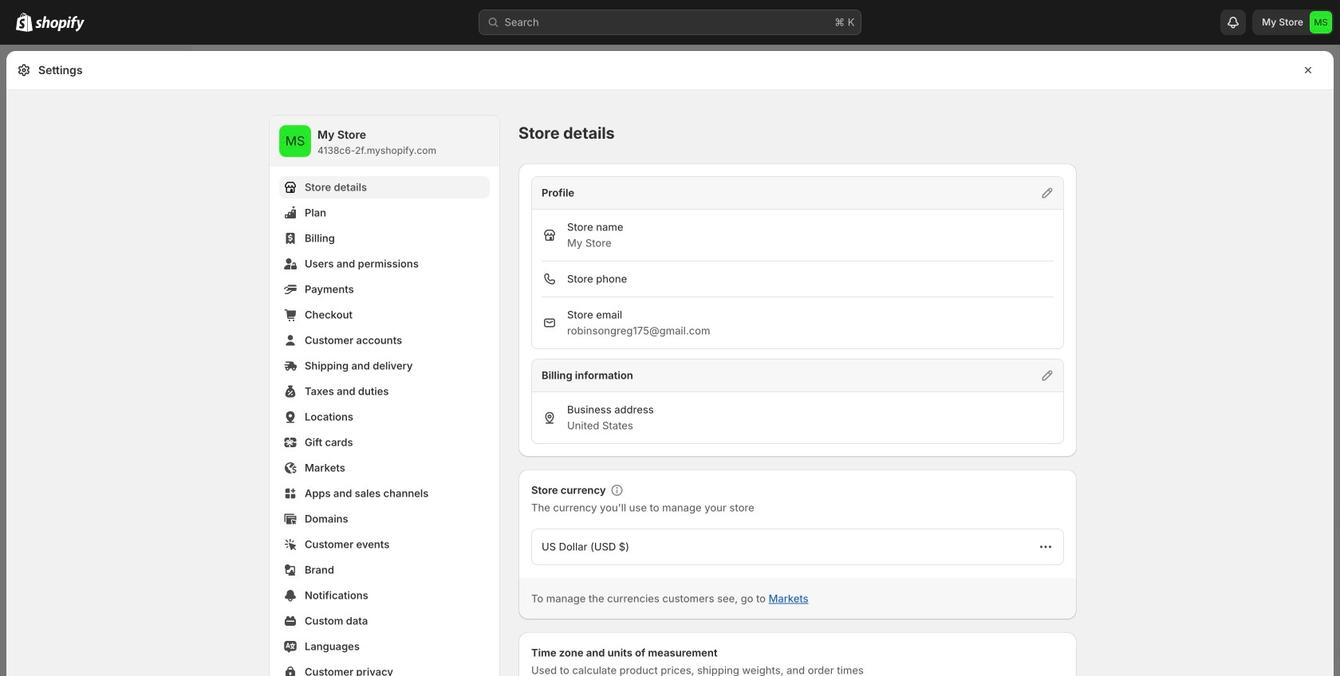 Task type: vqa. For each thing, say whether or not it's contained in the screenshot.
the Search countries text box
no



Task type: describe. For each thing, give the bounding box(es) containing it.
settings dialog
[[6, 51, 1334, 677]]



Task type: locate. For each thing, give the bounding box(es) containing it.
shopify image
[[35, 16, 85, 32]]

1 horizontal spatial my store image
[[1310, 11, 1332, 34]]

my store image
[[1310, 11, 1332, 34], [279, 125, 311, 157]]

0 vertical spatial my store image
[[1310, 11, 1332, 34]]

shopify image
[[16, 13, 33, 32]]

my store image inside shop settings menu element
[[279, 125, 311, 157]]

shop settings menu element
[[270, 116, 499, 677]]

1 vertical spatial my store image
[[279, 125, 311, 157]]

0 horizontal spatial my store image
[[279, 125, 311, 157]]



